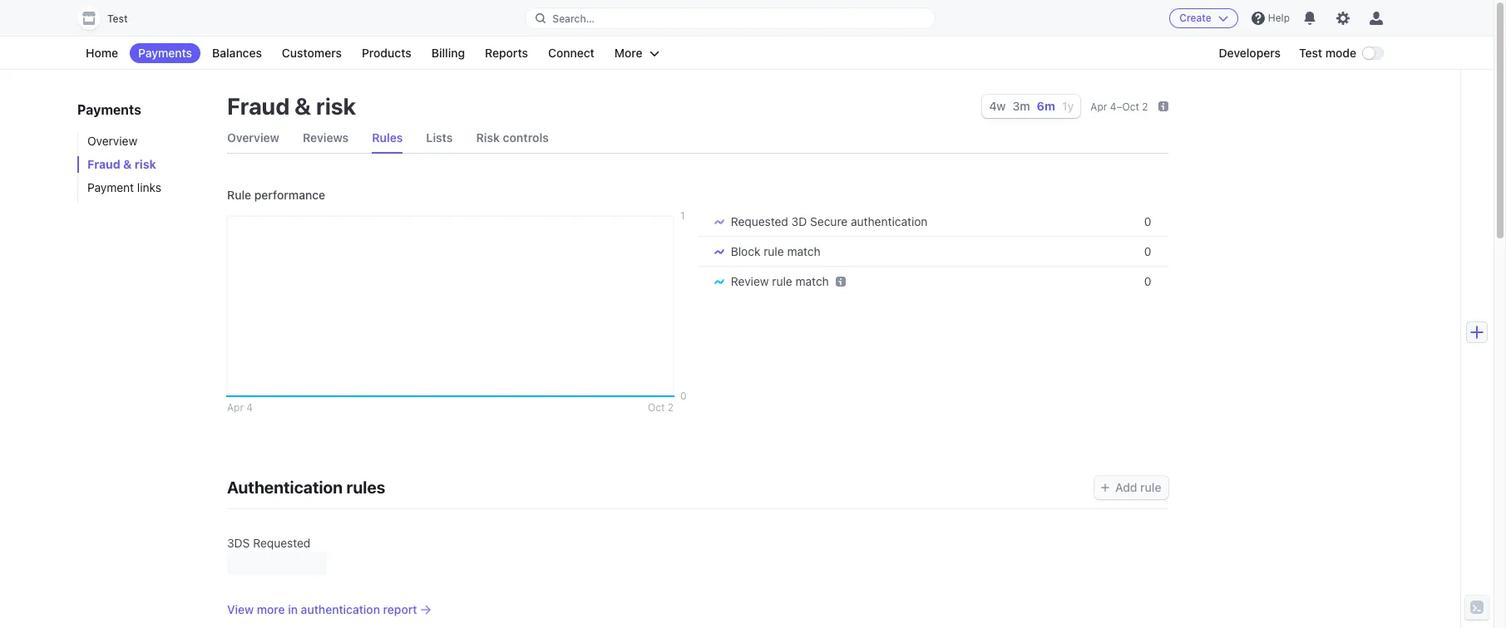 Task type: locate. For each thing, give the bounding box(es) containing it.
1 horizontal spatial overview
[[227, 131, 279, 145]]

0 horizontal spatial test
[[107, 12, 128, 25]]

overview link for reviews
[[227, 123, 279, 153]]

report
[[383, 603, 417, 618]]

2
[[1142, 101, 1148, 113]]

fraud & risk
[[227, 92, 356, 120], [87, 157, 156, 171]]

fraud & risk up "reviews"
[[227, 92, 356, 120]]

overview link up the fraud & risk link on the top of the page
[[77, 133, 210, 150]]

risk up "reviews"
[[316, 92, 356, 120]]

payments down home link
[[77, 102, 141, 117]]

0 vertical spatial rule
[[764, 245, 784, 259]]

add
[[1116, 481, 1138, 495]]

overview up the fraud & risk link on the top of the page
[[87, 134, 137, 148]]

reviews link
[[303, 123, 349, 153]]

0 horizontal spatial risk
[[135, 157, 156, 171]]

1 horizontal spatial risk
[[316, 92, 356, 120]]

0 vertical spatial fraud
[[227, 92, 290, 120]]

products link
[[354, 43, 420, 63]]

0 horizontal spatial fraud
[[87, 157, 120, 171]]

create
[[1180, 12, 1212, 24]]

overview link
[[227, 123, 279, 153], [77, 133, 210, 150]]

developers
[[1219, 46, 1281, 60]]

& up payment links
[[123, 157, 132, 171]]

0 vertical spatial match
[[787, 245, 821, 259]]

authentication
[[227, 478, 343, 498]]

controls
[[503, 131, 549, 145]]

rule performance
[[227, 188, 325, 202]]

1 horizontal spatial authentication
[[851, 215, 928, 229]]

requested right "3ds"
[[253, 537, 311, 551]]

reports
[[485, 46, 528, 60]]

3 0 from the top
[[1145, 275, 1152, 289]]

1 0 from the top
[[1145, 215, 1152, 229]]

2 0 from the top
[[1145, 245, 1152, 259]]

3m button
[[1013, 99, 1030, 113]]

connect link
[[540, 43, 603, 63]]

0 horizontal spatial authentication
[[301, 603, 380, 618]]

0 horizontal spatial &
[[123, 157, 132, 171]]

rule
[[764, 245, 784, 259], [772, 275, 793, 289], [1141, 481, 1162, 495]]

authentication
[[851, 215, 928, 229], [301, 603, 380, 618]]

1 vertical spatial rule
[[772, 275, 793, 289]]

authentication right the in
[[301, 603, 380, 618]]

overview for reviews
[[227, 131, 279, 145]]

1 horizontal spatial test
[[1299, 46, 1323, 60]]

review rule match
[[731, 275, 829, 289]]

0 vertical spatial fraud & risk
[[227, 92, 356, 120]]

1y
[[1062, 99, 1074, 113]]

payment links link
[[77, 180, 210, 196]]

lists link
[[426, 123, 453, 153]]

more
[[615, 46, 643, 60]]

0 vertical spatial risk
[[316, 92, 356, 120]]

rule inside "add rule" button
[[1141, 481, 1162, 495]]

0 vertical spatial 0
[[1145, 215, 1152, 229]]

authentication right secure
[[851, 215, 928, 229]]

match for block rule match
[[787, 245, 821, 259]]

0 for requested 3d secure authentication
[[1145, 215, 1152, 229]]

reviews
[[303, 131, 349, 145]]

match
[[787, 245, 821, 259], [796, 275, 829, 289]]

Search… text field
[[526, 8, 935, 29]]

tab list
[[227, 123, 1168, 154]]

mode
[[1326, 46, 1357, 60]]

1 horizontal spatial overview link
[[227, 123, 279, 153]]

fraud up the payment
[[87, 157, 120, 171]]

payments link
[[130, 43, 201, 63]]

match down 3d
[[787, 245, 821, 259]]

lists
[[426, 131, 453, 145]]

2 vertical spatial rule
[[1141, 481, 1162, 495]]

payments
[[138, 46, 192, 60], [77, 102, 141, 117]]

home
[[86, 46, 118, 60]]

0 vertical spatial requested
[[731, 215, 789, 229]]

0 horizontal spatial fraud & risk
[[87, 157, 156, 171]]

1 vertical spatial fraud & risk
[[87, 157, 156, 171]]

rule for add
[[1141, 481, 1162, 495]]

0 horizontal spatial requested
[[253, 537, 311, 551]]

fraud & risk link
[[77, 156, 210, 173]]

1 vertical spatial risk
[[135, 157, 156, 171]]

fraud
[[227, 92, 290, 120], [87, 157, 120, 171]]

0 vertical spatial &
[[295, 92, 311, 120]]

4w
[[989, 99, 1006, 113]]

rule for block
[[764, 245, 784, 259]]

fraud & risk up payment links
[[87, 157, 156, 171]]

1 vertical spatial 0
[[1145, 245, 1152, 259]]

overview up rule
[[227, 131, 279, 145]]

& up "reviews"
[[295, 92, 311, 120]]

2 vertical spatial 0
[[1145, 275, 1152, 289]]

1 vertical spatial test
[[1299, 46, 1323, 60]]

test left mode
[[1299, 46, 1323, 60]]

risk up links
[[135, 157, 156, 171]]

rule down block rule match
[[772, 275, 793, 289]]

overview
[[227, 131, 279, 145], [87, 134, 137, 148]]

&
[[295, 92, 311, 120], [123, 157, 132, 171]]

1 horizontal spatial fraud
[[227, 92, 290, 120]]

risk
[[316, 92, 356, 120], [135, 157, 156, 171]]

1 vertical spatial payments
[[77, 102, 141, 117]]

authentication for in
[[301, 603, 380, 618]]

developers link
[[1211, 43, 1289, 63]]

1 vertical spatial match
[[796, 275, 829, 289]]

1y button
[[1062, 99, 1074, 113]]

0 vertical spatial test
[[107, 12, 128, 25]]

view more in authentication report
[[227, 603, 417, 618]]

overview link up rule
[[227, 123, 279, 153]]

payments right home
[[138, 46, 192, 60]]

test up home
[[107, 12, 128, 25]]

rule
[[227, 188, 251, 202]]

payment links
[[87, 181, 161, 195]]

risk controls link
[[476, 123, 549, 153]]

block
[[731, 245, 761, 259]]

fraud down 'balances' link
[[227, 92, 290, 120]]

test inside 'button'
[[107, 12, 128, 25]]

0
[[1145, 215, 1152, 229], [1145, 245, 1152, 259], [1145, 275, 1152, 289]]

add rule button
[[1095, 477, 1168, 500]]

add rule
[[1116, 481, 1162, 495]]

0 vertical spatial authentication
[[851, 215, 928, 229]]

rule right block
[[764, 245, 784, 259]]

3ds requested
[[227, 537, 311, 551]]

0 for block rule match
[[1145, 245, 1152, 259]]

requested up block
[[731, 215, 789, 229]]

0 horizontal spatial overview link
[[77, 133, 210, 150]]

1 vertical spatial authentication
[[301, 603, 380, 618]]

rules
[[346, 478, 386, 498]]

0 horizontal spatial overview
[[87, 134, 137, 148]]

0 for review rule match
[[1145, 275, 1152, 289]]

reports link
[[477, 43, 537, 63]]

match down block rule match
[[796, 275, 829, 289]]

performance
[[254, 188, 325, 202]]

requested
[[731, 215, 789, 229], [253, 537, 311, 551]]

test for test
[[107, 12, 128, 25]]

overview inside "overview" link
[[87, 134, 137, 148]]

more
[[257, 603, 285, 618]]

rule right add at the bottom of the page
[[1141, 481, 1162, 495]]

test
[[107, 12, 128, 25], [1299, 46, 1323, 60]]



Task type: vqa. For each thing, say whether or not it's contained in the screenshot.
Clear history image
no



Task type: describe. For each thing, give the bounding box(es) containing it.
3ds
[[227, 537, 250, 551]]

rules link
[[372, 123, 403, 153]]

in
[[288, 603, 298, 618]]

rules
[[372, 131, 403, 145]]

test button
[[77, 7, 144, 30]]

authentication rules
[[227, 478, 386, 498]]

1 vertical spatial requested
[[253, 537, 311, 551]]

requested 3d secure authentication
[[731, 215, 928, 229]]

risk
[[476, 131, 500, 145]]

rule for review
[[772, 275, 793, 289]]

help
[[1268, 12, 1290, 24]]

match for review rule match
[[796, 275, 829, 289]]

payment
[[87, 181, 134, 195]]

test for test mode
[[1299, 46, 1323, 60]]

block rule match
[[731, 245, 821, 259]]

help button
[[1245, 5, 1297, 32]]

links
[[137, 181, 161, 195]]

1 horizontal spatial fraud & risk
[[227, 92, 356, 120]]

balances
[[212, 46, 262, 60]]

test mode
[[1299, 46, 1357, 60]]

customers link
[[274, 43, 350, 63]]

6m button
[[1037, 99, 1056, 113]]

products
[[362, 46, 412, 60]]

–
[[1117, 101, 1123, 113]]

1 vertical spatial &
[[123, 157, 132, 171]]

customers
[[282, 46, 342, 60]]

home link
[[77, 43, 127, 63]]

balances link
[[204, 43, 270, 63]]

3m
[[1013, 99, 1030, 113]]

4w button
[[989, 99, 1006, 113]]

billing
[[432, 46, 465, 60]]

view
[[227, 603, 254, 618]]

6m
[[1037, 99, 1056, 113]]

apr 4 – oct 2
[[1091, 101, 1148, 113]]

1 vertical spatial fraud
[[87, 157, 120, 171]]

secure
[[810, 215, 848, 229]]

tab list containing overview
[[227, 123, 1168, 154]]

connect
[[548, 46, 595, 60]]

3d
[[792, 215, 807, 229]]

create button
[[1170, 8, 1239, 28]]

oct
[[1123, 101, 1140, 113]]

risk controls
[[476, 131, 549, 145]]

1 horizontal spatial &
[[295, 92, 311, 120]]

search…
[[553, 12, 595, 25]]

more button
[[606, 43, 668, 63]]

1 horizontal spatial requested
[[731, 215, 789, 229]]

Search… search field
[[526, 8, 935, 29]]

review
[[731, 275, 769, 289]]

4
[[1110, 101, 1117, 113]]

0 vertical spatial payments
[[138, 46, 192, 60]]

overview link for fraud & risk
[[77, 133, 210, 150]]

billing link
[[423, 43, 473, 63]]

apr
[[1091, 101, 1107, 113]]

4w 3m 6m 1y
[[989, 99, 1074, 113]]

overview for fraud & risk
[[87, 134, 137, 148]]

view more in authentication report link
[[227, 603, 1168, 619]]

authentication for secure
[[851, 215, 928, 229]]



